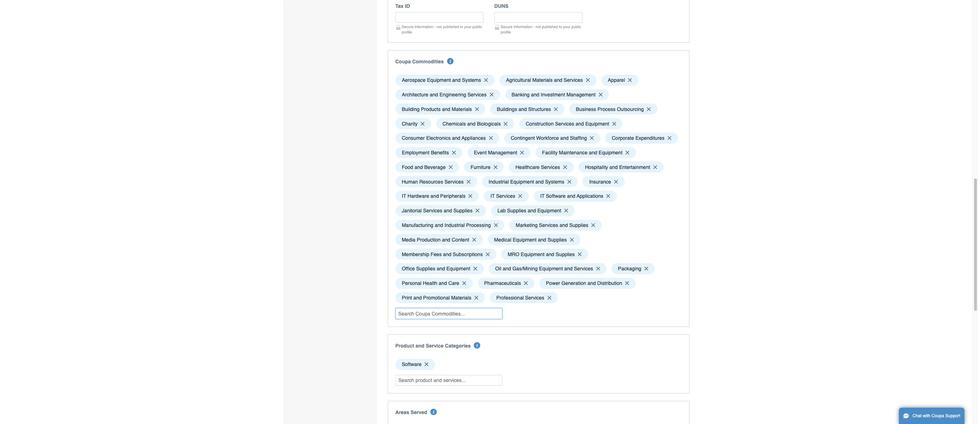 Task type: describe. For each thing, give the bounding box(es) containing it.
profile for duns
[[501, 30, 511, 34]]

pharmaceuticals
[[484, 281, 521, 287]]

marketing services and supplies option
[[510, 220, 602, 231]]

media production and content
[[402, 237, 469, 243]]

corporate
[[612, 136, 634, 141]]

equipment inside medical equipment and supplies option
[[513, 237, 537, 243]]

packaging option
[[612, 264, 655, 275]]

and inside buildings and structures option
[[519, 107, 527, 112]]

and inside marketing services and supplies option
[[560, 223, 568, 229]]

janitorial services and supplies option
[[396, 206, 486, 217]]

investment
[[541, 92, 565, 98]]

aerospace equipment and systems option
[[396, 75, 495, 86]]

contingent workforce and staffing
[[511, 136, 587, 141]]

personal
[[402, 281, 422, 287]]

corporate expenditures option
[[606, 133, 678, 144]]

professional services
[[497, 296, 545, 301]]

manufacturing and industrial processing
[[402, 223, 491, 229]]

janitorial services and supplies
[[402, 208, 473, 214]]

charity option
[[396, 118, 431, 129]]

health
[[423, 281, 438, 287]]

charity
[[402, 121, 418, 127]]

and inside 'hospitality and entertainment' option
[[610, 165, 618, 170]]

mro
[[508, 252, 520, 258]]

building
[[402, 107, 420, 112]]

it services option
[[484, 191, 529, 202]]

management inside banking and investment management option
[[567, 92, 596, 98]]

it for it hardware and peripherals
[[402, 194, 406, 199]]

and inside janitorial services and supplies option
[[444, 208, 452, 214]]

membership fees and subscriptions option
[[396, 249, 497, 260]]

industrial equipment and systems option
[[482, 177, 578, 188]]

power
[[546, 281, 560, 287]]

pharmaceuticals option
[[478, 278, 535, 289]]

business process outsourcing option
[[570, 104, 658, 115]]

construction services and equipment option
[[520, 118, 623, 129]]

and inside facility maintenance and equipment option
[[589, 150, 598, 156]]

and inside "construction services and equipment" option
[[576, 121, 584, 127]]

banking and investment management
[[512, 92, 596, 98]]

office supplies and equipment option
[[396, 264, 484, 275]]

resources
[[420, 179, 443, 185]]

it for it software and applications
[[541, 194, 545, 199]]

service
[[426, 344, 444, 349]]

secure for tax id
[[402, 25, 414, 29]]

supplies for marketing services and supplies
[[570, 223, 589, 229]]

benefits
[[431, 150, 449, 156]]

construction services and equipment
[[526, 121, 610, 127]]

media production and content option
[[396, 235, 483, 246]]

chat with coupa support
[[913, 414, 961, 419]]

furniture
[[471, 165, 491, 170]]

software inside it software and applications option
[[546, 194, 566, 199]]

products
[[421, 107, 441, 112]]

personal health and care
[[402, 281, 459, 287]]

Search product and services... field
[[396, 376, 503, 386]]

office supplies and equipment
[[402, 266, 471, 272]]

it hardware and peripherals
[[402, 194, 466, 199]]

facility
[[542, 150, 558, 156]]

coupa commodities
[[396, 59, 444, 64]]

with
[[923, 414, 931, 419]]

hospitality and entertainment option
[[579, 162, 664, 173]]

professional services option
[[490, 293, 558, 304]]

buildings and structures
[[497, 107, 551, 112]]

appliances
[[462, 136, 486, 141]]

contingent
[[511, 136, 535, 141]]

janitorial
[[402, 208, 422, 214]]

published for duns
[[542, 25, 558, 29]]

services inside human resources services option
[[445, 179, 464, 185]]

chat with coupa support button
[[899, 409, 965, 425]]

duns
[[495, 3, 509, 9]]

manufacturing
[[402, 223, 434, 229]]

materials for building products and materials
[[452, 107, 472, 112]]

and inside chemicals and biologicals option
[[467, 121, 476, 127]]

systems for industrial equipment and systems
[[545, 179, 565, 185]]

mro equipment and supplies
[[508, 252, 575, 258]]

electronics
[[426, 136, 451, 141]]

human resources services
[[402, 179, 464, 185]]

and inside it software and applications option
[[567, 194, 576, 199]]

secure for duns
[[501, 25, 513, 29]]

industrial equipment and systems
[[489, 179, 565, 185]]

employment benefits
[[402, 150, 449, 156]]

product and service categories
[[396, 344, 471, 349]]

equipment inside industrial equipment and systems option
[[510, 179, 534, 185]]

services inside healthcare services option
[[541, 165, 560, 170]]

media
[[402, 237, 416, 243]]

additional information image for coupa commodities
[[447, 58, 454, 64]]

services inside marketing services and supplies option
[[539, 223, 558, 229]]

oil and gas/mining equipment and services
[[496, 266, 593, 272]]

aerospace equipment and systems
[[402, 77, 481, 83]]

banking and investment management option
[[505, 89, 609, 100]]

supplies up health
[[416, 266, 436, 272]]

fees
[[431, 252, 442, 258]]

- for tax id
[[435, 25, 436, 29]]

and inside print and promotional materials option
[[414, 296, 422, 301]]

staffing
[[570, 136, 587, 141]]

equipment inside aerospace equipment and systems option
[[427, 77, 451, 83]]

not for duns
[[536, 25, 541, 29]]

membership
[[402, 252, 429, 258]]

facility maintenance and equipment option
[[536, 147, 636, 158]]

business
[[576, 107, 596, 112]]

promotional
[[423, 296, 450, 301]]

architecture
[[402, 92, 429, 98]]

and inside the personal health and care option
[[439, 281, 447, 287]]

human resources services option
[[396, 177, 477, 188]]

outsourcing
[[617, 107, 644, 112]]

mro equipment and supplies option
[[502, 249, 589, 260]]

event
[[474, 150, 487, 156]]

equipment inside "construction services and equipment" option
[[586, 121, 610, 127]]

healthcare
[[516, 165, 540, 170]]

and inside the office supplies and equipment option
[[437, 266, 445, 272]]

structures
[[529, 107, 551, 112]]

beverage
[[425, 165, 446, 170]]

Tax ID text field
[[396, 12, 484, 23]]

Search Coupa Commodities... field
[[396, 309, 503, 320]]

additional information image for product and service categories
[[474, 343, 481, 349]]

and up generation on the right of the page
[[565, 266, 573, 272]]

1 horizontal spatial industrial
[[489, 179, 509, 185]]

agricultural
[[506, 77, 531, 83]]

consumer electronics and appliances option
[[396, 133, 500, 144]]

office
[[402, 266, 415, 272]]

care
[[449, 281, 459, 287]]

equipment inside lab supplies and equipment option
[[538, 208, 562, 214]]

chat
[[913, 414, 922, 419]]

and inside manufacturing and industrial processing option
[[435, 223, 443, 229]]

membership fees and subscriptions
[[402, 252, 483, 258]]

tax
[[396, 3, 404, 9]]

and inside architecture and engineering services option
[[430, 92, 438, 98]]

equipment inside 'mro equipment and supplies' option
[[521, 252, 545, 258]]

oil and gas/mining equipment and services option
[[489, 264, 607, 275]]

secure information - not published to your public profile for tax id
[[402, 25, 483, 34]]

your for duns
[[563, 25, 571, 29]]

corporate expenditures
[[612, 136, 665, 141]]

buildings and structures option
[[491, 104, 565, 115]]

DUNS text field
[[495, 12, 583, 23]]

and inside banking and investment management option
[[531, 92, 540, 98]]

supplies for mro equipment and supplies
[[556, 252, 575, 258]]

chemicals
[[443, 121, 466, 127]]

support
[[946, 414, 961, 419]]

contingent workforce and staffing option
[[505, 133, 601, 144]]

it services
[[491, 194, 516, 199]]

it hardware and peripherals option
[[396, 191, 479, 202]]

systems for aerospace equipment and systems
[[462, 77, 481, 83]]

personal health and care option
[[396, 278, 473, 289]]

employment benefits option
[[396, 147, 463, 158]]



Task type: vqa. For each thing, say whether or not it's contained in the screenshot.
navigation
no



Task type: locate. For each thing, give the bounding box(es) containing it.
aerospace
[[402, 77, 426, 83]]

supplies down it software and applications option
[[570, 223, 589, 229]]

2 secure information - not published to your public profile from the left
[[501, 25, 582, 34]]

apparel option
[[602, 75, 639, 86]]

your for tax id
[[464, 25, 472, 29]]

1 vertical spatial additional information image
[[474, 343, 481, 349]]

expenditures
[[636, 136, 665, 141]]

equipment up 'power'
[[539, 266, 563, 272]]

buildings
[[497, 107, 517, 112]]

2 profile from the left
[[501, 30, 511, 34]]

food and beverage option
[[396, 162, 459, 173]]

1 horizontal spatial it
[[491, 194, 495, 199]]

materials inside option
[[451, 296, 472, 301]]

manufacturing and industrial processing option
[[396, 220, 505, 231]]

chemicals and biologicals option
[[436, 118, 515, 129]]

food
[[402, 165, 413, 170]]

and down human resources services option
[[431, 194, 439, 199]]

- for duns
[[534, 25, 535, 29]]

and right banking
[[531, 92, 540, 98]]

lab
[[498, 208, 506, 214]]

business process outsourcing
[[576, 107, 644, 112]]

1 your from the left
[[464, 25, 472, 29]]

materials up chemicals
[[452, 107, 472, 112]]

1 secure from the left
[[402, 25, 414, 29]]

1 horizontal spatial your
[[563, 25, 571, 29]]

to down the tax id 'text box'
[[460, 25, 463, 29]]

processing
[[466, 223, 491, 229]]

services up medical equipment and supplies option
[[539, 223, 558, 229]]

areas served
[[396, 410, 427, 416]]

industrial
[[489, 179, 509, 185], [445, 223, 465, 229]]

apparel
[[608, 77, 625, 83]]

0 horizontal spatial software
[[402, 362, 422, 368]]

marketing services and supplies
[[516, 223, 589, 229]]

0 vertical spatial software
[[546, 194, 566, 199]]

1 vertical spatial selected list box
[[393, 358, 685, 372]]

services inside architecture and engineering services option
[[468, 92, 487, 98]]

event management option
[[468, 147, 531, 158]]

information for tax id
[[415, 25, 434, 29]]

secure information - not published to your public profile down duns text field
[[501, 25, 582, 34]]

and up the oil and gas/mining equipment and services option
[[546, 252, 555, 258]]

services inside the professional services option
[[525, 296, 545, 301]]

management
[[567, 92, 596, 98], [488, 150, 517, 156]]

equipment inside facility maintenance and equipment option
[[599, 150, 623, 156]]

medical
[[494, 237, 512, 243]]

materials up investment
[[533, 77, 553, 83]]

equipment
[[427, 77, 451, 83], [586, 121, 610, 127], [599, 150, 623, 156], [510, 179, 534, 185], [538, 208, 562, 214], [513, 237, 537, 243], [521, 252, 545, 258], [447, 266, 471, 272], [539, 266, 563, 272]]

public for tax id
[[473, 25, 483, 29]]

and up banking and investment management option
[[554, 77, 563, 83]]

id
[[405, 3, 410, 9]]

0 horizontal spatial secure information - not published to your public profile
[[402, 25, 483, 34]]

and inside medical equipment and supplies option
[[538, 237, 547, 243]]

coupa right with
[[932, 414, 945, 419]]

facility maintenance and equipment
[[542, 150, 623, 156]]

and up mro equipment and supplies
[[538, 237, 547, 243]]

services inside "construction services and equipment" option
[[555, 121, 575, 127]]

0 vertical spatial selected list box
[[393, 73, 685, 306]]

published down the tax id 'text box'
[[443, 25, 459, 29]]

tax id
[[396, 3, 410, 9]]

and inside the agricultural materials and services option
[[554, 77, 563, 83]]

print
[[402, 296, 412, 301]]

and down chemicals
[[452, 136, 461, 141]]

additional information image
[[431, 410, 437, 416]]

and inside consumer electronics and appliances option
[[452, 136, 461, 141]]

services down facility
[[541, 165, 560, 170]]

and up "staffing"
[[576, 121, 584, 127]]

published down duns text field
[[542, 25, 558, 29]]

selected list box
[[393, 73, 685, 306], [393, 358, 685, 372]]

1 selected list box from the top
[[393, 73, 685, 306]]

2 information from the left
[[514, 25, 533, 29]]

2 published from the left
[[542, 25, 558, 29]]

1 vertical spatial software
[[402, 362, 422, 368]]

and right print
[[414, 296, 422, 301]]

your
[[464, 25, 472, 29], [563, 25, 571, 29]]

event management
[[474, 150, 517, 156]]

subscriptions
[[453, 252, 483, 258]]

and right hospitality
[[610, 165, 618, 170]]

and left service
[[416, 344, 425, 349]]

0 horizontal spatial it
[[402, 194, 406, 199]]

it for it services
[[491, 194, 495, 199]]

secure down id
[[402, 25, 414, 29]]

0 horizontal spatial coupa
[[396, 59, 411, 64]]

services up lab
[[496, 194, 516, 199]]

it up lab supplies and equipment option in the right of the page
[[541, 194, 545, 199]]

equipment down medical equipment and supplies option
[[521, 252, 545, 258]]

categories
[[445, 344, 471, 349]]

1 it from the left
[[402, 194, 406, 199]]

consumer electronics and appliances
[[402, 136, 486, 141]]

supplies right lab
[[507, 208, 527, 214]]

profile
[[402, 30, 412, 34], [501, 30, 511, 34]]

1 horizontal spatial not
[[536, 25, 541, 29]]

services inside it services option
[[496, 194, 516, 199]]

it inside it services option
[[491, 194, 495, 199]]

and inside it hardware and peripherals option
[[431, 194, 439, 199]]

0 horizontal spatial not
[[437, 25, 442, 29]]

profile for tax id
[[402, 30, 412, 34]]

and inside membership fees and subscriptions "option"
[[443, 252, 452, 258]]

1 published from the left
[[443, 25, 459, 29]]

1 horizontal spatial information
[[514, 25, 533, 29]]

0 horizontal spatial to
[[460, 25, 463, 29]]

supplies
[[454, 208, 473, 214], [507, 208, 527, 214], [570, 223, 589, 229], [548, 237, 567, 243], [556, 252, 575, 258], [416, 266, 436, 272]]

systems up engineering on the left top of page
[[462, 77, 481, 83]]

and up engineering on the left top of page
[[453, 77, 461, 83]]

not
[[437, 25, 442, 29], [536, 25, 541, 29]]

0 vertical spatial systems
[[462, 77, 481, 83]]

additional information image up aerospace equipment and systems option
[[447, 58, 454, 64]]

equipment inside the office supplies and equipment option
[[447, 266, 471, 272]]

supplies down marketing services and supplies option
[[548, 237, 567, 243]]

software up lab supplies and equipment option in the right of the page
[[546, 194, 566, 199]]

selected list box containing aerospace equipment and systems
[[393, 73, 685, 306]]

secure information - not published to your public profile for duns
[[501, 25, 582, 34]]

process
[[598, 107, 616, 112]]

banking
[[512, 92, 530, 98]]

1 horizontal spatial secure information - not published to your public profile
[[501, 25, 582, 34]]

served
[[411, 410, 427, 416]]

and left care
[[439, 281, 447, 287]]

software inside software option
[[402, 362, 422, 368]]

lab supplies and equipment option
[[491, 206, 575, 217]]

1 vertical spatial materials
[[452, 107, 472, 112]]

commodities
[[412, 59, 444, 64]]

and down membership fees and subscriptions
[[437, 266, 445, 272]]

product
[[396, 344, 414, 349]]

1 horizontal spatial profile
[[501, 30, 511, 34]]

0 horizontal spatial your
[[464, 25, 472, 29]]

and inside contingent workforce and staffing option
[[561, 136, 569, 141]]

0 vertical spatial management
[[567, 92, 596, 98]]

services inside the oil and gas/mining equipment and services option
[[574, 266, 593, 272]]

software down product
[[402, 362, 422, 368]]

1 - from the left
[[435, 25, 436, 29]]

agricultural materials and services option
[[500, 75, 597, 86]]

not down duns text field
[[536, 25, 541, 29]]

food and beverage
[[402, 165, 446, 170]]

services inside janitorial services and supplies option
[[423, 208, 443, 214]]

it down furniture option
[[491, 194, 495, 199]]

chemicals and biologicals
[[443, 121, 501, 127]]

hospitality
[[585, 165, 608, 170]]

management inside event management 'option'
[[488, 150, 517, 156]]

oil
[[496, 266, 502, 272]]

2 to from the left
[[559, 25, 562, 29]]

services up banking and investment management option
[[564, 77, 583, 83]]

1 horizontal spatial public
[[572, 25, 582, 29]]

and up appliances
[[467, 121, 476, 127]]

management up business
[[567, 92, 596, 98]]

and right generation on the right of the page
[[588, 281, 596, 287]]

supplies down the peripherals
[[454, 208, 473, 214]]

hardware
[[408, 194, 429, 199]]

peripherals
[[441, 194, 466, 199]]

production
[[417, 237, 441, 243]]

and down banking
[[519, 107, 527, 112]]

and inside food and beverage option
[[415, 165, 423, 170]]

1 horizontal spatial systems
[[545, 179, 565, 185]]

and inside building products and materials option
[[442, 107, 451, 112]]

print and promotional materials option
[[396, 293, 485, 304]]

0 horizontal spatial additional information image
[[447, 58, 454, 64]]

and inside lab supplies and equipment option
[[528, 208, 536, 214]]

services inside the agricultural materials and services option
[[564, 77, 583, 83]]

industrial up it services
[[489, 179, 509, 185]]

services up contingent workforce and staffing option
[[555, 121, 575, 127]]

generation
[[562, 281, 587, 287]]

2 - from the left
[[534, 25, 535, 29]]

1 secure information - not published to your public profile from the left
[[402, 25, 483, 34]]

management right event
[[488, 150, 517, 156]]

maintenance
[[559, 150, 588, 156]]

biologicals
[[477, 121, 501, 127]]

systems
[[462, 77, 481, 83], [545, 179, 565, 185]]

additional information image
[[447, 58, 454, 64], [474, 343, 481, 349]]

to for tax id
[[460, 25, 463, 29]]

2 horizontal spatial it
[[541, 194, 545, 199]]

power generation and distribution
[[546, 281, 623, 287]]

materials for print and promotional materials
[[451, 296, 472, 301]]

employment
[[402, 150, 430, 156]]

and
[[453, 77, 461, 83], [554, 77, 563, 83], [430, 92, 438, 98], [531, 92, 540, 98], [442, 107, 451, 112], [519, 107, 527, 112], [467, 121, 476, 127], [576, 121, 584, 127], [452, 136, 461, 141], [561, 136, 569, 141], [589, 150, 598, 156], [415, 165, 423, 170], [610, 165, 618, 170], [536, 179, 544, 185], [431, 194, 439, 199], [567, 194, 576, 199], [444, 208, 452, 214], [528, 208, 536, 214], [435, 223, 443, 229], [560, 223, 568, 229], [442, 237, 451, 243], [538, 237, 547, 243], [443, 252, 452, 258], [546, 252, 555, 258], [437, 266, 445, 272], [503, 266, 511, 272], [565, 266, 573, 272], [439, 281, 447, 287], [588, 281, 596, 287], [414, 296, 422, 301], [416, 344, 425, 349]]

0 vertical spatial additional information image
[[447, 58, 454, 64]]

and left 'content'
[[442, 237, 451, 243]]

1 public from the left
[[473, 25, 483, 29]]

equipment up architecture and engineering services on the top left of page
[[427, 77, 451, 83]]

services down it hardware and peripherals
[[423, 208, 443, 214]]

it software and applications
[[541, 194, 604, 199]]

and up hospitality
[[589, 150, 598, 156]]

medical equipment and supplies option
[[488, 235, 581, 246]]

coupa up the 'aerospace'
[[396, 59, 411, 64]]

insurance option
[[583, 177, 625, 188]]

1 horizontal spatial to
[[559, 25, 562, 29]]

information for duns
[[514, 25, 533, 29]]

insurance
[[590, 179, 611, 185]]

1 horizontal spatial management
[[567, 92, 596, 98]]

1 horizontal spatial coupa
[[932, 414, 945, 419]]

additional information image right categories
[[474, 343, 481, 349]]

selected list box containing software
[[393, 358, 685, 372]]

not down the tax id 'text box'
[[437, 25, 442, 29]]

1 horizontal spatial additional information image
[[474, 343, 481, 349]]

not for tax id
[[437, 25, 442, 29]]

architecture and engineering services
[[402, 92, 487, 98]]

public
[[473, 25, 483, 29], [572, 25, 582, 29]]

0 horizontal spatial public
[[473, 25, 483, 29]]

print and promotional materials
[[402, 296, 472, 301]]

secure down duns
[[501, 25, 513, 29]]

1 vertical spatial industrial
[[445, 223, 465, 229]]

published for tax id
[[443, 25, 459, 29]]

engineering
[[440, 92, 466, 98]]

0 vertical spatial materials
[[533, 77, 553, 83]]

and inside power generation and distribution option
[[588, 281, 596, 287]]

2 selected list box from the top
[[393, 358, 685, 372]]

and inside industrial equipment and systems option
[[536, 179, 544, 185]]

supplies up the oil and gas/mining equipment and services option
[[556, 252, 575, 258]]

1 vertical spatial systems
[[545, 179, 565, 185]]

- down duns text field
[[534, 25, 535, 29]]

building products and materials option
[[396, 104, 486, 115]]

services up power generation and distribution
[[574, 266, 593, 272]]

1 not from the left
[[437, 25, 442, 29]]

and right oil
[[503, 266, 511, 272]]

applications
[[577, 194, 604, 199]]

medical equipment and supplies
[[494, 237, 567, 243]]

it inside it software and applications option
[[541, 194, 545, 199]]

0 horizontal spatial information
[[415, 25, 434, 29]]

2 your from the left
[[563, 25, 571, 29]]

equipment up marketing services and supplies
[[538, 208, 562, 214]]

1 vertical spatial management
[[488, 150, 517, 156]]

and up media production and content option
[[435, 223, 443, 229]]

1 horizontal spatial -
[[534, 25, 535, 29]]

selected list box for coupa commodities
[[393, 73, 685, 306]]

services right engineering on the left top of page
[[468, 92, 487, 98]]

software
[[546, 194, 566, 199], [402, 362, 422, 368]]

supplies for medical equipment and supplies
[[548, 237, 567, 243]]

to
[[460, 25, 463, 29], [559, 25, 562, 29]]

supplies for janitorial services and supplies
[[454, 208, 473, 214]]

materials
[[533, 77, 553, 83], [452, 107, 472, 112], [451, 296, 472, 301]]

it inside it hardware and peripherals option
[[402, 194, 406, 199]]

equipment down healthcare
[[510, 179, 534, 185]]

0 horizontal spatial -
[[435, 25, 436, 29]]

consumer
[[402, 136, 425, 141]]

public for duns
[[572, 25, 582, 29]]

to for duns
[[559, 25, 562, 29]]

0 horizontal spatial industrial
[[445, 223, 465, 229]]

equipment up hospitality and entertainment
[[599, 150, 623, 156]]

secure information - not published to your public profile down the tax id 'text box'
[[402, 25, 483, 34]]

secure
[[402, 25, 414, 29], [501, 25, 513, 29]]

healthcare services
[[516, 165, 560, 170]]

information
[[415, 25, 434, 29], [514, 25, 533, 29]]

professional
[[497, 296, 524, 301]]

it left hardware
[[402, 194, 406, 199]]

1 information from the left
[[415, 25, 434, 29]]

and down healthcare services option
[[536, 179, 544, 185]]

equipment inside the oil and gas/mining equipment and services option
[[539, 266, 563, 272]]

to down duns text field
[[559, 25, 562, 29]]

furniture option
[[464, 162, 504, 173]]

2 vertical spatial materials
[[451, 296, 472, 301]]

it software and applications option
[[534, 191, 617, 202]]

services right professional
[[525, 296, 545, 301]]

1 to from the left
[[460, 25, 463, 29]]

and up the marketing
[[528, 208, 536, 214]]

0 horizontal spatial management
[[488, 150, 517, 156]]

your down the tax id 'text box'
[[464, 25, 472, 29]]

software option
[[396, 360, 435, 371]]

and down architecture and engineering services option
[[442, 107, 451, 112]]

0 horizontal spatial profile
[[402, 30, 412, 34]]

- down the tax id 'text box'
[[435, 25, 436, 29]]

and up building products and materials
[[430, 92, 438, 98]]

agricultural materials and services
[[506, 77, 583, 83]]

information down duns text field
[[514, 25, 533, 29]]

power generation and distribution option
[[540, 278, 636, 289]]

building products and materials
[[402, 107, 472, 112]]

1 horizontal spatial published
[[542, 25, 558, 29]]

2 secure from the left
[[501, 25, 513, 29]]

and right food
[[415, 165, 423, 170]]

and inside 'mro equipment and supplies' option
[[546, 252, 555, 258]]

equipment down the marketing
[[513, 237, 537, 243]]

industrial up 'content'
[[445, 223, 465, 229]]

0 vertical spatial industrial
[[489, 179, 509, 185]]

human
[[402, 179, 418, 185]]

and right fees
[[443, 252, 452, 258]]

equipment up care
[[447, 266, 471, 272]]

1 profile from the left
[[402, 30, 412, 34]]

equipment down process
[[586, 121, 610, 127]]

2 it from the left
[[491, 194, 495, 199]]

distribution
[[598, 281, 623, 287]]

information down the tax id 'text box'
[[415, 25, 434, 29]]

content
[[452, 237, 469, 243]]

entertainment
[[619, 165, 651, 170]]

2 public from the left
[[572, 25, 582, 29]]

healthcare services option
[[509, 162, 574, 173]]

systems down healthcare services option
[[545, 179, 565, 185]]

services up the peripherals
[[445, 179, 464, 185]]

1 vertical spatial coupa
[[932, 414, 945, 419]]

0 horizontal spatial systems
[[462, 77, 481, 83]]

and inside aerospace equipment and systems option
[[453, 77, 461, 83]]

areas
[[396, 410, 409, 416]]

1 horizontal spatial secure
[[501, 25, 513, 29]]

architecture and engineering services option
[[396, 89, 500, 100]]

3 it from the left
[[541, 194, 545, 199]]

and up manufacturing and industrial processing
[[444, 208, 452, 214]]

profile down id
[[402, 30, 412, 34]]

secure information - not published to your public profile
[[402, 25, 483, 34], [501, 25, 582, 34]]

and left "staffing"
[[561, 136, 569, 141]]

and left applications
[[567, 194, 576, 199]]

workforce
[[537, 136, 559, 141]]

1 horizontal spatial software
[[546, 194, 566, 199]]

and inside media production and content option
[[442, 237, 451, 243]]

and down it software and applications
[[560, 223, 568, 229]]

0 horizontal spatial published
[[443, 25, 459, 29]]

selected list box for product and service categories
[[393, 358, 685, 372]]

supplies inside option
[[507, 208, 527, 214]]

0 vertical spatial coupa
[[396, 59, 411, 64]]

hospitality and entertainment
[[585, 165, 651, 170]]

2 not from the left
[[536, 25, 541, 29]]

0 horizontal spatial secure
[[402, 25, 414, 29]]

materials down care
[[451, 296, 472, 301]]

coupa inside 'chat with coupa support' button
[[932, 414, 945, 419]]

your down duns text field
[[563, 25, 571, 29]]

profile down duns
[[501, 30, 511, 34]]



